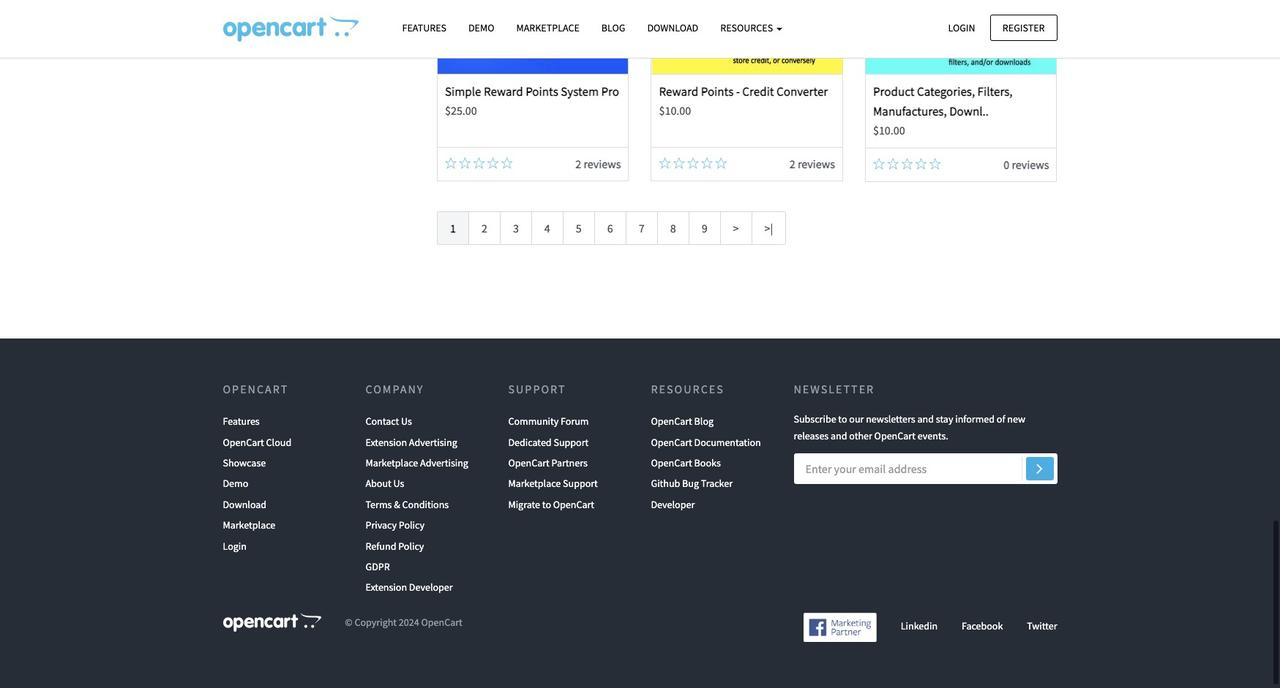 Task type: describe. For each thing, give the bounding box(es) containing it.
login for the bottom "login" link
[[223, 540, 247, 553]]

informed
[[955, 413, 995, 426]]

1 vertical spatial marketplace link
[[223, 515, 275, 536]]

reward points - credit converter link
[[659, 83, 828, 99]]

product categories, filters, manufactures, downl.. link
[[873, 83, 1013, 119]]

2024
[[399, 616, 419, 629]]

register link
[[990, 14, 1057, 41]]

migrate to opencart
[[508, 498, 594, 511]]

community forum
[[508, 415, 589, 428]]

newsletter
[[794, 382, 875, 397]]

marketplace advertising link
[[366, 453, 468, 474]]

extension developer link
[[366, 578, 453, 599]]

&
[[394, 498, 400, 511]]

newsletters
[[866, 413, 915, 426]]

manufactures,
[[873, 103, 947, 119]]

opencart partners
[[508, 457, 588, 470]]

1 horizontal spatial and
[[917, 413, 934, 426]]

marketplace support
[[508, 477, 598, 491]]

0 horizontal spatial demo link
[[223, 474, 248, 495]]

opencart right 2024
[[421, 616, 462, 629]]

extension advertising
[[366, 436, 457, 449]]

9
[[702, 221, 707, 236]]

opencart for opencart cloud
[[223, 436, 264, 449]]

other
[[849, 429, 872, 443]]

0 vertical spatial resources
[[720, 21, 775, 34]]

product categories, filters, manufactures, downl.. $10.00
[[873, 83, 1013, 138]]

dedicated support
[[508, 436, 589, 449]]

2 for credit
[[790, 157, 795, 171]]

facebook
[[962, 620, 1003, 633]]

policy for refund policy
[[398, 540, 424, 553]]

0 vertical spatial login link
[[936, 14, 988, 41]]

1
[[450, 221, 456, 236]]

simple reward points system pro $25.00
[[445, 83, 619, 118]]

about us
[[366, 477, 404, 491]]

8
[[670, 221, 676, 236]]

marketplace inside marketplace support link
[[508, 477, 561, 491]]

contact us
[[366, 415, 412, 428]]

github bug tracker link
[[651, 474, 733, 495]]

showcase
[[223, 457, 266, 470]]

features for opencart cloud
[[223, 415, 260, 428]]

our
[[849, 413, 864, 426]]

7 link
[[626, 212, 658, 246]]

4 link
[[531, 212, 563, 246]]

2 reviews for converter
[[790, 157, 835, 171]]

privacy policy link
[[366, 515, 425, 536]]

to for subscribe
[[838, 413, 847, 426]]

features link for demo
[[391, 15, 457, 41]]

community
[[508, 415, 559, 428]]

download link for demo
[[223, 495, 267, 515]]

filters,
[[978, 83, 1013, 99]]

refund policy link
[[366, 536, 424, 557]]

opencart inside subscribe to our newsletters and stay informed of new releases and other opencart events.
[[874, 429, 916, 443]]

opencart documentation link
[[651, 432, 761, 453]]

categories,
[[917, 83, 975, 99]]

about
[[366, 477, 391, 491]]

3
[[513, 221, 519, 236]]

4
[[544, 221, 550, 236]]

angle right image
[[1037, 459, 1043, 477]]

opencart image
[[223, 613, 321, 632]]

pro
[[601, 83, 619, 99]]

product
[[873, 83, 915, 99]]

system
[[561, 83, 599, 99]]

github
[[651, 477, 680, 491]]

2 for system
[[575, 157, 581, 171]]

cloud
[[266, 436, 291, 449]]

©
[[345, 616, 353, 629]]

opencart for opencart partners
[[508, 457, 550, 470]]

1 vertical spatial login link
[[223, 536, 247, 557]]

opencart for opencart books
[[651, 457, 692, 470]]

1 horizontal spatial demo
[[468, 21, 494, 34]]

product categories, filters, manufactures, downl.. image
[[866, 0, 1056, 74]]

opencart for opencart
[[223, 382, 289, 397]]

1 horizontal spatial marketplace link
[[505, 15, 591, 41]]

2 reviews for pro
[[575, 157, 621, 171]]

gdpr
[[366, 561, 390, 574]]

opencart documentation
[[651, 436, 761, 449]]

reviews for simple reward points system pro
[[584, 157, 621, 171]]

credit
[[742, 83, 774, 99]]

reward inside "simple reward points system pro $25.00"
[[484, 83, 523, 99]]

5
[[576, 221, 582, 236]]

linkedin link
[[901, 620, 938, 633]]

documentation
[[694, 436, 761, 449]]

download for demo
[[223, 498, 267, 511]]

privacy policy
[[366, 519, 425, 532]]

terms & conditions
[[366, 498, 449, 511]]

0 vertical spatial blog
[[602, 21, 625, 34]]

marketplace advertising
[[366, 457, 468, 470]]

conditions
[[402, 498, 449, 511]]

opencart for opencart documentation
[[651, 436, 692, 449]]

0 reviews
[[1004, 157, 1049, 172]]

login for the topmost "login" link
[[948, 21, 975, 34]]

7
[[639, 221, 645, 236]]

partners
[[552, 457, 588, 470]]

us for about us
[[393, 477, 404, 491]]

linkedin
[[901, 620, 938, 633]]

extension developer
[[366, 581, 453, 595]]

advertising for marketplace advertising
[[420, 457, 468, 470]]

reviews for reward points - credit converter
[[798, 157, 835, 171]]

subscribe
[[794, 413, 836, 426]]

github bug tracker
[[651, 477, 733, 491]]

extension advertising link
[[366, 432, 457, 453]]

1 horizontal spatial developer
[[651, 498, 695, 511]]

events.
[[918, 429, 948, 443]]

bug
[[682, 477, 699, 491]]

points inside the reward points - credit converter $10.00
[[701, 83, 734, 99]]

Enter your email address text field
[[794, 453, 1057, 484]]



Task type: locate. For each thing, give the bounding box(es) containing it.
demo
[[468, 21, 494, 34], [223, 477, 248, 491]]

demo down showcase link
[[223, 477, 248, 491]]

privacy
[[366, 519, 397, 532]]

1 horizontal spatial to
[[838, 413, 847, 426]]

star light o image
[[445, 157, 457, 169], [487, 157, 499, 169], [501, 157, 513, 169], [673, 157, 685, 169], [701, 157, 713, 169], [873, 158, 885, 170], [915, 158, 927, 170]]

support for dedicated
[[554, 436, 589, 449]]

twitter link
[[1027, 620, 1057, 633]]

opencart down dedicated in the left bottom of the page
[[508, 457, 550, 470]]

1 vertical spatial developer
[[409, 581, 453, 595]]

to inside migrate to opencart link
[[542, 498, 551, 511]]

download for blog
[[647, 21, 698, 34]]

demo up simple
[[468, 21, 494, 34]]

star light o image
[[459, 157, 471, 169], [473, 157, 485, 169], [659, 157, 671, 169], [687, 157, 699, 169], [715, 157, 727, 169], [887, 158, 899, 170], [901, 158, 913, 170], [929, 158, 941, 170]]

1 horizontal spatial blog
[[694, 415, 714, 428]]

features link for opencart cloud
[[223, 411, 260, 432]]

0 vertical spatial support
[[508, 382, 566, 397]]

forum
[[561, 415, 589, 428]]

showcase link
[[223, 453, 266, 474]]

0 vertical spatial $10.00
[[659, 103, 691, 118]]

1 horizontal spatial 2
[[575, 157, 581, 171]]

points left - at right
[[701, 83, 734, 99]]

and up events. at the right
[[917, 413, 934, 426]]

0 vertical spatial to
[[838, 413, 847, 426]]

1 vertical spatial us
[[393, 477, 404, 491]]

0 horizontal spatial reward
[[484, 83, 523, 99]]

1 reward from the left
[[484, 83, 523, 99]]

opencart blog
[[651, 415, 714, 428]]

1 horizontal spatial download
[[647, 21, 698, 34]]

support for marketplace
[[563, 477, 598, 491]]

2 right 1
[[482, 221, 487, 236]]

marketplace link down showcase link
[[223, 515, 275, 536]]

extension for extension developer
[[366, 581, 407, 595]]

0 horizontal spatial and
[[831, 429, 847, 443]]

0 horizontal spatial demo
[[223, 477, 248, 491]]

>| link
[[751, 212, 786, 246]]

to
[[838, 413, 847, 426], [542, 498, 551, 511]]

0 vertical spatial features
[[402, 21, 446, 34]]

opencart - marketplace image
[[223, 15, 358, 42]]

0 horizontal spatial $10.00
[[659, 103, 691, 118]]

1 vertical spatial features link
[[223, 411, 260, 432]]

advertising inside the marketplace advertising link
[[420, 457, 468, 470]]

1 points from the left
[[526, 83, 558, 99]]

copyright
[[355, 616, 397, 629]]

features for demo
[[402, 21, 446, 34]]

0 vertical spatial developer
[[651, 498, 695, 511]]

policy for privacy policy
[[399, 519, 425, 532]]

and
[[917, 413, 934, 426], [831, 429, 847, 443]]

2 reviews up '6' link
[[575, 157, 621, 171]]

us up extension advertising
[[401, 415, 412, 428]]

resources up opencart blog
[[651, 382, 724, 397]]

0 horizontal spatial features link
[[223, 411, 260, 432]]

community forum link
[[508, 411, 589, 432]]

stay
[[936, 413, 953, 426]]

2 up the 5 "link"
[[575, 157, 581, 171]]

1 horizontal spatial features
[[402, 21, 446, 34]]

marketplace down showcase link
[[223, 519, 275, 532]]

marketplace up about us
[[366, 457, 418, 470]]

migrate to opencart link
[[508, 495, 594, 515]]

>
[[733, 221, 739, 236]]

0 vertical spatial demo
[[468, 21, 494, 34]]

blog up pro
[[602, 21, 625, 34]]

1 horizontal spatial download link
[[636, 15, 709, 41]]

support
[[508, 382, 566, 397], [554, 436, 589, 449], [563, 477, 598, 491]]

0 vertical spatial login
[[948, 21, 975, 34]]

$10.00 down manufactures,
[[873, 123, 905, 138]]

policy
[[399, 519, 425, 532], [398, 540, 424, 553]]

0 vertical spatial download link
[[636, 15, 709, 41]]

to down marketplace support link
[[542, 498, 551, 511]]

opencart books link
[[651, 453, 721, 474]]

refund
[[366, 540, 396, 553]]

2 reviews
[[575, 157, 621, 171], [790, 157, 835, 171]]

$10.00 down reward points - credit converter link
[[659, 103, 691, 118]]

2 inside 2 link
[[482, 221, 487, 236]]

support up partners
[[554, 436, 589, 449]]

1 vertical spatial support
[[554, 436, 589, 449]]

0 vertical spatial download
[[647, 21, 698, 34]]

$10.00 for product categories, filters, manufactures, downl..
[[873, 123, 905, 138]]

1 horizontal spatial $10.00
[[873, 123, 905, 138]]

2 reward from the left
[[659, 83, 698, 99]]

points inside "simple reward points system pro $25.00"
[[526, 83, 558, 99]]

dedicated
[[508, 436, 552, 449]]

1 2 reviews from the left
[[575, 157, 621, 171]]

$10.00 for reward points - credit converter
[[659, 103, 691, 118]]

and left "other"
[[831, 429, 847, 443]]

tracker
[[701, 477, 733, 491]]

advertising for extension advertising
[[409, 436, 457, 449]]

advertising
[[409, 436, 457, 449], [420, 457, 468, 470]]

2 2 reviews from the left
[[790, 157, 835, 171]]

0 horizontal spatial download
[[223, 498, 267, 511]]

new
[[1007, 413, 1025, 426]]

1 horizontal spatial features link
[[391, 15, 457, 41]]

1 policy from the top
[[399, 519, 425, 532]]

0 horizontal spatial developer
[[409, 581, 453, 595]]

resources link
[[709, 15, 793, 41]]

simple
[[445, 83, 481, 99]]

facebook link
[[962, 620, 1003, 633]]

0 horizontal spatial login
[[223, 540, 247, 553]]

opencart inside migrate to opencart link
[[553, 498, 594, 511]]

features link
[[391, 15, 457, 41], [223, 411, 260, 432]]

0
[[1004, 157, 1009, 172]]

6
[[607, 221, 613, 236]]

opencart up the showcase
[[223, 436, 264, 449]]

opencart up github
[[651, 457, 692, 470]]

reward inside the reward points - credit converter $10.00
[[659, 83, 698, 99]]

9 link
[[688, 212, 721, 246]]

opencart
[[223, 382, 289, 397], [651, 415, 692, 428], [874, 429, 916, 443], [223, 436, 264, 449], [651, 436, 692, 449], [508, 457, 550, 470], [651, 457, 692, 470], [553, 498, 594, 511], [421, 616, 462, 629]]

1 vertical spatial advertising
[[420, 457, 468, 470]]

reward left - at right
[[659, 83, 698, 99]]

advertising inside the extension advertising link
[[409, 436, 457, 449]]

1 vertical spatial download link
[[223, 495, 267, 515]]

policy down terms & conditions link
[[399, 519, 425, 532]]

0 horizontal spatial features
[[223, 415, 260, 428]]

reward
[[484, 83, 523, 99], [659, 83, 698, 99]]

2 link
[[468, 212, 501, 246]]

features
[[402, 21, 446, 34], [223, 415, 260, 428]]

0 horizontal spatial 2
[[482, 221, 487, 236]]

advertising down the extension advertising link
[[420, 457, 468, 470]]

$10.00
[[659, 103, 691, 118], [873, 123, 905, 138]]

1 vertical spatial demo
[[223, 477, 248, 491]]

0 horizontal spatial points
[[526, 83, 558, 99]]

opencart inside opencart partners 'link'
[[508, 457, 550, 470]]

refund policy
[[366, 540, 424, 553]]

0 vertical spatial and
[[917, 413, 934, 426]]

points left the system
[[526, 83, 558, 99]]

extension down contact us link
[[366, 436, 407, 449]]

contact us link
[[366, 411, 412, 432]]

opencart inside opencart books link
[[651, 457, 692, 470]]

demo link down the showcase
[[223, 474, 248, 495]]

releases
[[794, 429, 829, 443]]

0 horizontal spatial 2 reviews
[[575, 157, 621, 171]]

1 vertical spatial features
[[223, 415, 260, 428]]

us for contact us
[[401, 415, 412, 428]]

1 horizontal spatial reward
[[659, 83, 698, 99]]

1 vertical spatial demo link
[[223, 474, 248, 495]]

2 points from the left
[[701, 83, 734, 99]]

1 vertical spatial blog
[[694, 415, 714, 428]]

1 vertical spatial $10.00
[[873, 123, 905, 138]]

opencart down the newsletters
[[874, 429, 916, 443]]

1 vertical spatial extension
[[366, 581, 407, 595]]

0 vertical spatial marketplace link
[[505, 15, 591, 41]]

>|
[[765, 221, 773, 236]]

converter
[[777, 83, 828, 99]]

simple reward points system pro image
[[438, 0, 628, 74]]

1 horizontal spatial points
[[701, 83, 734, 99]]

opencart up the 'opencart cloud'
[[223, 382, 289, 397]]

1 vertical spatial to
[[542, 498, 551, 511]]

simple reward points system pro link
[[445, 83, 619, 99]]

0 horizontal spatial download link
[[223, 495, 267, 515]]

company
[[366, 382, 424, 397]]

dedicated support link
[[508, 432, 589, 453]]

0 horizontal spatial to
[[542, 498, 551, 511]]

to for migrate
[[542, 498, 551, 511]]

1 vertical spatial login
[[223, 540, 247, 553]]

2 vertical spatial support
[[563, 477, 598, 491]]

reward right simple
[[484, 83, 523, 99]]

opencart up "opencart documentation"
[[651, 415, 692, 428]]

facebook marketing partner image
[[804, 613, 877, 643]]

1 horizontal spatial login
[[948, 21, 975, 34]]

0 vertical spatial demo link
[[457, 15, 505, 41]]

us
[[401, 415, 412, 428], [393, 477, 404, 491]]

marketplace
[[516, 21, 580, 34], [366, 457, 418, 470], [508, 477, 561, 491], [223, 519, 275, 532]]

developer up 2024
[[409, 581, 453, 595]]

0 horizontal spatial marketplace link
[[223, 515, 275, 536]]

1 horizontal spatial 2 reviews
[[790, 157, 835, 171]]

1 extension from the top
[[366, 436, 407, 449]]

download down showcase link
[[223, 498, 267, 511]]

2 reviews down converter
[[790, 157, 835, 171]]

terms & conditions link
[[366, 495, 449, 515]]

$10.00 inside the reward points - credit converter $10.00
[[659, 103, 691, 118]]

resources up reward points - credit converter link
[[720, 21, 775, 34]]

marketplace link up simple reward points system pro link
[[505, 15, 591, 41]]

support up community
[[508, 382, 566, 397]]

opencart inside opencart cloud link
[[223, 436, 264, 449]]

policy down privacy policy link
[[398, 540, 424, 553]]

advertising up marketplace advertising
[[409, 436, 457, 449]]

twitter
[[1027, 620, 1057, 633]]

2 horizontal spatial 2
[[790, 157, 795, 171]]

marketplace up the migrate
[[508, 477, 561, 491]]

0 vertical spatial extension
[[366, 436, 407, 449]]

reviews for product categories, filters, manufactures, downl..
[[1012, 157, 1049, 172]]

developer link
[[651, 495, 695, 515]]

support down partners
[[563, 477, 598, 491]]

0 vertical spatial policy
[[399, 519, 425, 532]]

1 vertical spatial download
[[223, 498, 267, 511]]

register
[[1003, 21, 1045, 34]]

1 horizontal spatial demo link
[[457, 15, 505, 41]]

reward points - credit converter $10.00
[[659, 83, 828, 118]]

books
[[694, 457, 721, 470]]

1 vertical spatial policy
[[398, 540, 424, 553]]

opencart inside opencart documentation link
[[651, 436, 692, 449]]

opencart down 'opencart blog' link
[[651, 436, 692, 449]]

2
[[575, 157, 581, 171], [790, 157, 795, 171], [482, 221, 487, 236]]

to inside subscribe to our newsletters and stay informed of new releases and other opencart events.
[[838, 413, 847, 426]]

opencart down marketplace support link
[[553, 498, 594, 511]]

1 vertical spatial and
[[831, 429, 847, 443]]

1 horizontal spatial login link
[[936, 14, 988, 41]]

extension
[[366, 436, 407, 449], [366, 581, 407, 595]]

downl..
[[949, 103, 989, 119]]

0 horizontal spatial blog
[[602, 21, 625, 34]]

8 link
[[657, 212, 689, 246]]

marketplace left the 'blog' link
[[516, 21, 580, 34]]

0 vertical spatial advertising
[[409, 436, 457, 449]]

demo link up simple
[[457, 15, 505, 41]]

download link for blog
[[636, 15, 709, 41]]

marketplace link
[[505, 15, 591, 41], [223, 515, 275, 536]]

reward points - credit converter image
[[652, 0, 842, 74]]

0 horizontal spatial login link
[[223, 536, 247, 557]]

migrate
[[508, 498, 540, 511]]

1 vertical spatial resources
[[651, 382, 724, 397]]

developer down github
[[651, 498, 695, 511]]

opencart inside 'opencart blog' link
[[651, 415, 692, 428]]

marketplace support link
[[508, 474, 598, 495]]

$10.00 inside "product categories, filters, manufactures, downl.. $10.00"
[[873, 123, 905, 138]]

2 extension from the top
[[366, 581, 407, 595]]

developer
[[651, 498, 695, 511], [409, 581, 453, 595]]

extension down the 'gdpr' link
[[366, 581, 407, 595]]

0 vertical spatial us
[[401, 415, 412, 428]]

1 horizontal spatial reviews
[[798, 157, 835, 171]]

blog up "opencart documentation"
[[694, 415, 714, 428]]

0 vertical spatial features link
[[391, 15, 457, 41]]

2 horizontal spatial reviews
[[1012, 157, 1049, 172]]

3 link
[[500, 212, 532, 246]]

to left our
[[838, 413, 847, 426]]

us right the about
[[393, 477, 404, 491]]

opencart partners link
[[508, 453, 588, 474]]

2 policy from the top
[[398, 540, 424, 553]]

$25.00
[[445, 103, 477, 118]]

marketplace inside the marketplace advertising link
[[366, 457, 418, 470]]

opencart for opencart blog
[[651, 415, 692, 428]]

of
[[997, 413, 1005, 426]]

resources
[[720, 21, 775, 34], [651, 382, 724, 397]]

login link
[[936, 14, 988, 41], [223, 536, 247, 557]]

5 link
[[563, 212, 595, 246]]

0 horizontal spatial reviews
[[584, 157, 621, 171]]

6 link
[[594, 212, 626, 246]]

> link
[[720, 212, 752, 246]]

download right the 'blog' link
[[647, 21, 698, 34]]

© copyright 2024 opencart
[[345, 616, 462, 629]]

extension for extension advertising
[[366, 436, 407, 449]]

about us link
[[366, 474, 404, 495]]

2 down converter
[[790, 157, 795, 171]]



Task type: vqa. For each thing, say whether or not it's contained in the screenshot.
right Developer
yes



